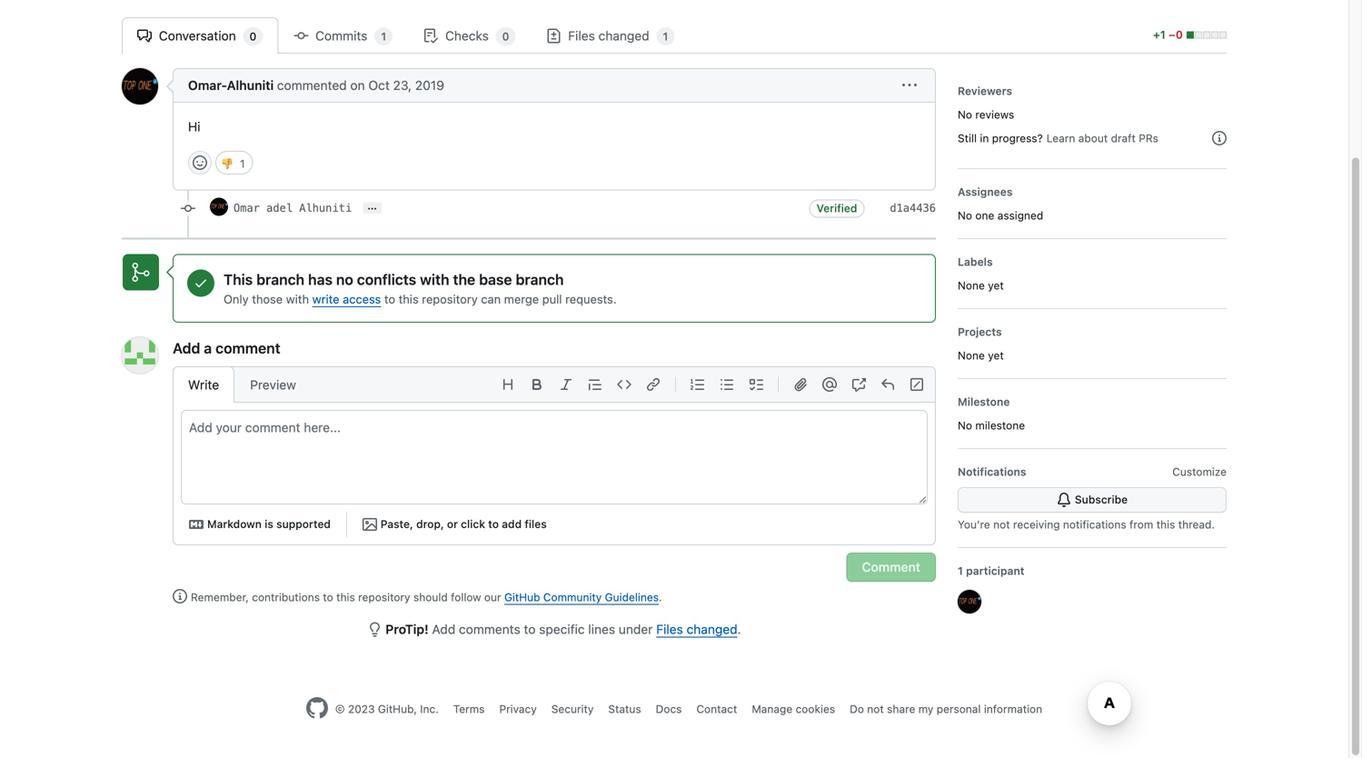 Task type: describe. For each thing, give the bounding box(es) containing it.
no
[[336, 271, 354, 288]]

projects
[[958, 325, 1002, 338]]

write button
[[173, 366, 235, 403]]

markdown is supported link
[[181, 512, 339, 537]]

customize
[[1173, 465, 1227, 478]]

code image
[[617, 377, 632, 392]]

reviews
[[976, 108, 1015, 121]]

supported
[[277, 518, 331, 531]]

@omar alhuniti image
[[958, 590, 982, 614]]

inc.
[[420, 703, 439, 716]]

manage cookies button
[[752, 701, 836, 717]]

this branch has no conflicts with the base branch only those with write access to this repository can merge pull requests.
[[224, 271, 617, 306]]

1 inside "👎 1"
[[240, 157, 245, 170]]

manage
[[752, 703, 793, 716]]

is
[[265, 518, 274, 531]]

comments
[[459, 622, 521, 637]]

pull
[[543, 292, 562, 306]]

preview button
[[235, 366, 312, 403]]

pull request tabs element
[[122, 17, 1145, 54]]

paperclip image
[[794, 377, 808, 392]]

cross reference image
[[852, 377, 866, 392]]

to right "contributions"
[[323, 591, 333, 604]]

contact link
[[697, 703, 738, 716]]

23,
[[393, 78, 412, 93]]

check image
[[194, 276, 208, 290]]

learn
[[1047, 132, 1076, 145]]

omar-
[[188, 78, 227, 93]]

omar adel alhuniti
[[234, 202, 352, 215]]

… button
[[363, 199, 382, 213]]

on
[[350, 78, 365, 93]]

drop,
[[416, 518, 444, 531]]

markdown image
[[189, 517, 204, 532]]

1 vertical spatial alhuniti
[[299, 202, 352, 215]]

−0
[[1169, 28, 1184, 41]]

  text field inside the write "tab panel"
[[182, 411, 927, 504]]

none for projects
[[958, 349, 985, 362]]

homepage image
[[306, 697, 328, 719]]

2 branch from the left
[[516, 271, 564, 288]]

reply image
[[881, 377, 895, 392]]

terms
[[453, 703, 485, 716]]

contributions
[[252, 591, 320, 604]]

those
[[252, 292, 283, 306]]

commented
[[277, 78, 347, 93]]

the
[[453, 271, 476, 288]]

add a comment
[[173, 340, 281, 357]]

select reviewers element
[[958, 83, 1227, 154]]

none yet for projects
[[958, 349, 1004, 362]]

share
[[887, 703, 916, 716]]

paste, drop, or click to add files button
[[354, 512, 555, 537]]

oct
[[369, 78, 390, 93]]

learn about draft prs
[[1047, 132, 1159, 145]]

0 horizontal spatial with
[[286, 292, 309, 306]]

do not share my personal information
[[850, 703, 1043, 716]]

omar adel alhuniti link
[[234, 202, 352, 215]]

heading image
[[501, 377, 515, 392]]

no one assigned
[[958, 209, 1044, 222]]

changed inside pull request tabs 'element'
[[599, 28, 650, 43]]

hi
[[188, 119, 201, 134]]

+1
[[1154, 28, 1166, 41]]

not for you're
[[994, 518, 1011, 531]]

bold image
[[530, 377, 545, 392]]

yet for projects
[[988, 349, 1004, 362]]

@terryturtle85 image
[[122, 337, 158, 374]]

tasklist image
[[749, 377, 764, 392]]

adel
[[266, 202, 293, 215]]

1 vertical spatial changed
[[687, 622, 738, 637]]

lines
[[589, 622, 616, 637]]

privacy link
[[500, 703, 537, 716]]

personal
[[937, 703, 981, 716]]

click
[[461, 518, 485, 531]]

omar-alhuniti link
[[188, 78, 274, 93]]

prs
[[1139, 132, 1159, 145]]

learn about draft prs button
[[1047, 130, 1227, 146]]

commits
[[312, 28, 371, 43]]

files
[[525, 518, 547, 531]]

thread.
[[1179, 518, 1215, 531]]

about
[[1079, 132, 1108, 145]]

1 right commits
[[381, 30, 386, 43]]

italic image
[[559, 377, 574, 392]]

reviewers
[[958, 85, 1013, 97]]

in
[[980, 132, 989, 145]]

link image
[[646, 377, 661, 392]]

base
[[479, 271, 512, 288]]

image image
[[363, 517, 377, 532]]

to inside this branch has no conflicts with the base branch only those with write access to this repository can merge pull requests.
[[384, 292, 396, 306]]

none yet for labels
[[958, 279, 1004, 292]]

can
[[481, 292, 501, 306]]

this
[[224, 271, 253, 288]]

write access link
[[312, 292, 381, 306]]

contact
[[697, 703, 738, 716]]

paste,
[[381, 518, 413, 531]]

status link
[[609, 703, 642, 716]]

milestone
[[958, 395, 1010, 408]]

select projects element
[[958, 324, 1227, 364]]

do
[[850, 703, 865, 716]]

show options image
[[903, 78, 917, 93]]

security
[[552, 703, 594, 716]]

comment
[[862, 560, 921, 575]]

add a comment tab list
[[173, 366, 312, 403]]

receiving
[[1014, 518, 1061, 531]]

write tab panel
[[174, 410, 936, 545]]

our
[[484, 591, 501, 604]]

1 vertical spatial repository
[[358, 591, 411, 604]]

1 vertical spatial this
[[1157, 518, 1176, 531]]

not for do
[[868, 703, 884, 716]]

still
[[958, 132, 977, 145]]

draft
[[1112, 132, 1136, 145]]

under
[[619, 622, 653, 637]]

git commit image
[[294, 29, 308, 43]]

markdown
[[207, 518, 262, 531]]

assigned
[[998, 209, 1044, 222]]

you're
[[958, 518, 991, 531]]



Task type: locate. For each thing, give the bounding box(es) containing it.
branch up pull
[[516, 271, 564, 288]]

progress?
[[993, 132, 1043, 145]]

0 for conversation
[[250, 30, 257, 43]]

1 branch from the left
[[257, 271, 305, 288]]

do not share my personal information button
[[850, 701, 1043, 717]]

0 horizontal spatial files
[[568, 28, 595, 43]]

+1 −0
[[1154, 28, 1186, 41]]

yet inside select projects element
[[988, 349, 1004, 362]]

none for labels
[[958, 279, 985, 292]]

@omar alhuniti image
[[210, 198, 228, 216]]

1 yet from the top
[[988, 279, 1004, 292]]

participant
[[967, 565, 1025, 577]]

0 right "checks"
[[502, 30, 510, 43]]

git commit image
[[181, 201, 195, 216]]

info image
[[173, 589, 187, 604]]

0 horizontal spatial add
[[173, 340, 200, 357]]

files inside pull request tabs 'element'
[[568, 28, 595, 43]]

1 0 from the left
[[250, 30, 257, 43]]

security link
[[552, 703, 594, 716]]

changed right the under
[[687, 622, 738, 637]]

2 no from the top
[[958, 209, 973, 222]]

file diff image
[[547, 29, 561, 43]]

…
[[368, 199, 377, 212]]

git merge image
[[130, 261, 152, 283]]

bell image
[[1057, 493, 1072, 507]]

or
[[447, 518, 458, 531]]

3 no from the top
[[958, 419, 973, 432]]

info image
[[1213, 131, 1227, 145]]

alhuniti right the adel
[[299, 202, 352, 215]]

0 horizontal spatial changed
[[599, 28, 650, 43]]

a
[[204, 340, 212, 357]]

changed
[[599, 28, 650, 43], [687, 622, 738, 637]]

© 2023 github, inc.
[[335, 703, 439, 716]]

0 vertical spatial none yet
[[958, 279, 1004, 292]]

to inside button
[[488, 518, 499, 531]]

yet down projects
[[988, 349, 1004, 362]]

none yet
[[958, 279, 1004, 292], [958, 349, 1004, 362]]

only
[[224, 292, 249, 306]]

0 vertical spatial with
[[420, 271, 450, 288]]

from
[[1130, 518, 1154, 531]]

0 vertical spatial no
[[958, 108, 973, 121]]

verified button
[[810, 199, 865, 218]]

no for no milestone
[[958, 419, 973, 432]]

status
[[609, 703, 642, 716]]

1 none yet from the top
[[958, 279, 1004, 292]]

1 vertical spatial .
[[738, 622, 741, 637]]

access
[[343, 292, 381, 306]]

0 vertical spatial .
[[659, 591, 662, 604]]

assignees
[[958, 185, 1013, 198]]

this right "contributions"
[[336, 591, 355, 604]]

mention image
[[823, 377, 837, 392]]

this right from
[[1157, 518, 1176, 531]]

0 horizontal spatial this
[[336, 591, 355, 604]]

merge
[[504, 292, 539, 306]]

2 vertical spatial no
[[958, 419, 973, 432]]

omar
[[234, 202, 260, 215]]

repository
[[422, 292, 478, 306], [358, 591, 411, 604]]

2 yet from the top
[[988, 349, 1004, 362]]

diff ignored image
[[910, 377, 925, 392]]

yet
[[988, 279, 1004, 292], [988, 349, 1004, 362]]

2019
[[415, 78, 445, 93]]

milestone
[[976, 419, 1026, 432]]

markdown is supported
[[207, 518, 331, 531]]

no down milestone
[[958, 419, 973, 432]]

0 vertical spatial changed
[[599, 28, 650, 43]]

preview
[[250, 377, 296, 392]]

1 horizontal spatial .
[[738, 622, 741, 637]]

0 vertical spatial add
[[173, 340, 200, 357]]

select assignees element
[[958, 184, 1227, 224]]

1 vertical spatial add
[[432, 622, 456, 637]]

files changed link
[[657, 622, 738, 637]]

files right the file diff image
[[568, 28, 595, 43]]

none down labels
[[958, 279, 985, 292]]

write
[[188, 377, 219, 392]]

0 vertical spatial yet
[[988, 279, 1004, 292]]

github community guidelines link
[[505, 591, 659, 604]]

conversation
[[155, 28, 240, 43]]

remember, contributions to this repository should follow     our github community guidelines .
[[191, 591, 662, 604]]

privacy
[[500, 703, 537, 716]]

yet down labels
[[988, 279, 1004, 292]]

not right do at right bottom
[[868, 703, 884, 716]]

on oct 23, 2019 link
[[350, 78, 445, 93]]

0 vertical spatial repository
[[422, 292, 478, 306]]

1 vertical spatial yet
[[988, 349, 1004, 362]]

0 horizontal spatial alhuniti
[[227, 78, 274, 93]]

1 no from the top
[[958, 108, 973, 121]]

list ordered image
[[691, 377, 705, 392]]

1 up @omar alhuniti image
[[958, 565, 964, 577]]

0 horizontal spatial not
[[868, 703, 884, 716]]

add left a on the left top of page
[[173, 340, 200, 357]]

add a comment element
[[173, 337, 936, 582]]

no reviews
[[958, 108, 1015, 121]]

👎
[[222, 157, 233, 171]]

1 participant
[[958, 565, 1025, 577]]

github,
[[378, 703, 417, 716]]

no up the still
[[958, 108, 973, 121]]

0
[[250, 30, 257, 43], [502, 30, 510, 43]]

1 horizontal spatial files
[[657, 622, 683, 637]]

d1a4436
[[890, 202, 936, 215]]

yet for labels
[[988, 279, 1004, 292]]

add or remove reactions element
[[188, 151, 212, 175]]

1 vertical spatial not
[[868, 703, 884, 716]]

0 horizontal spatial repository
[[358, 591, 411, 604]]

alhuniti
[[227, 78, 274, 93], [299, 202, 352, 215]]

0 horizontal spatial branch
[[257, 271, 305, 288]]

2 horizontal spatial this
[[1157, 518, 1176, 531]]

none yet down labels
[[958, 279, 1004, 292]]

1 right 👎
[[240, 157, 245, 170]]

no inside select assignees element
[[958, 209, 973, 222]]

1 horizontal spatial add
[[432, 622, 456, 637]]

2 none yet from the top
[[958, 349, 1004, 362]]

docs link
[[656, 703, 682, 716]]

list unordered image
[[720, 377, 735, 392]]

2023
[[348, 703, 375, 716]]

1 horizontal spatial with
[[420, 271, 450, 288]]

0 horizontal spatial .
[[659, 591, 662, 604]]

cookies
[[796, 703, 836, 716]]

no for no one assigned
[[958, 209, 973, 222]]

select milestones element
[[958, 394, 1227, 434]]

0 vertical spatial alhuniti
[[227, 78, 274, 93]]

with
[[420, 271, 450, 288], [286, 292, 309, 306]]

not inside button
[[868, 703, 884, 716]]

comment discussion image
[[137, 29, 152, 43]]

not right you're
[[994, 518, 1011, 531]]

1 horizontal spatial this
[[399, 292, 419, 306]]

2 vertical spatial this
[[336, 591, 355, 604]]

repository down the
[[422, 292, 478, 306]]

subscribe button
[[958, 487, 1227, 513]]

none down projects
[[958, 349, 985, 362]]

add down should
[[432, 622, 456, 637]]

no inside select milestones element
[[958, 419, 973, 432]]

0 left git commit image
[[250, 30, 257, 43]]

0 vertical spatial files
[[568, 28, 595, 43]]

  text field
[[182, 411, 927, 504]]

no milestone
[[958, 419, 1026, 432]]

light bulb image
[[368, 622, 382, 637]]

no inside select reviewers element
[[958, 108, 973, 121]]

1 horizontal spatial alhuniti
[[299, 202, 352, 215]]

information
[[984, 703, 1043, 716]]

0 vertical spatial not
[[994, 518, 1011, 531]]

1 horizontal spatial branch
[[516, 271, 564, 288]]

one
[[976, 209, 995, 222]]

this down conflicts
[[399, 292, 419, 306]]

1 vertical spatial no
[[958, 209, 973, 222]]

repository inside this branch has no conflicts with the base branch only those with write access to this repository can merge pull requests.
[[422, 292, 478, 306]]

none yet inside select projects element
[[958, 349, 1004, 362]]

0 for checks
[[502, 30, 510, 43]]

quote image
[[588, 377, 603, 392]]

1 horizontal spatial not
[[994, 518, 1011, 531]]

comment
[[216, 340, 281, 357]]

to down conflicts
[[384, 292, 396, 306]]

no for no reviews
[[958, 108, 973, 121]]

branch up those at the left of page
[[257, 271, 305, 288]]

repository up light bulb icon
[[358, 591, 411, 604]]

to left add at the bottom left of page
[[488, 518, 499, 531]]

github
[[505, 591, 541, 604]]

protip!
[[386, 622, 429, 637]]

none yet down projects
[[958, 349, 1004, 362]]

this inside this branch has no conflicts with the base branch only those with write access to this repository can merge pull requests.
[[399, 292, 419, 306]]

no left one
[[958, 209, 973, 222]]

1 vertical spatial none
[[958, 349, 985, 362]]

d1a4436 link
[[890, 202, 936, 215]]

add
[[502, 518, 522, 531]]

1 right files changed
[[663, 30, 669, 43]]

add inside "element"
[[173, 340, 200, 357]]

.
[[659, 591, 662, 604], [738, 622, 741, 637]]

specific
[[539, 622, 585, 637]]

1 horizontal spatial 0
[[502, 30, 510, 43]]

1 horizontal spatial changed
[[687, 622, 738, 637]]

community
[[544, 591, 602, 604]]

2 0 from the left
[[502, 30, 510, 43]]

my
[[919, 703, 934, 716]]

follow
[[451, 591, 481, 604]]

comment button
[[847, 553, 936, 582]]

checks
[[442, 28, 492, 43]]

none inside select projects element
[[958, 349, 985, 362]]

no
[[958, 108, 973, 121], [958, 209, 973, 222], [958, 419, 973, 432]]

alhuniti left commented
[[227, 78, 274, 93]]

changed right the file diff image
[[599, 28, 650, 43]]

1 vertical spatial with
[[286, 292, 309, 306]]

notifications
[[1064, 518, 1127, 531]]

add or remove reactions image
[[193, 155, 207, 170]]

0 vertical spatial none
[[958, 279, 985, 292]]

omar alhuniti image
[[122, 68, 158, 105]]

none
[[958, 279, 985, 292], [958, 349, 985, 362]]

to left specific
[[524, 622, 536, 637]]

0 horizontal spatial 0
[[250, 30, 257, 43]]

checklist image
[[424, 29, 438, 43]]

1 vertical spatial none yet
[[958, 349, 1004, 362]]

1 vertical spatial files
[[657, 622, 683, 637]]

paste, drop, or click to add files
[[381, 518, 547, 531]]

0 vertical spatial this
[[399, 292, 419, 306]]

1 none from the top
[[958, 279, 985, 292]]

subscribe
[[1075, 493, 1128, 506]]

files right the under
[[657, 622, 683, 637]]

not
[[994, 518, 1011, 531], [868, 703, 884, 716]]

with left write
[[286, 292, 309, 306]]

requests.
[[566, 292, 617, 306]]

with left the
[[420, 271, 450, 288]]

1 horizontal spatial repository
[[422, 292, 478, 306]]

2 none from the top
[[958, 349, 985, 362]]



Task type: vqa. For each thing, say whether or not it's contained in the screenshot.
2nd "Peer" from left
no



